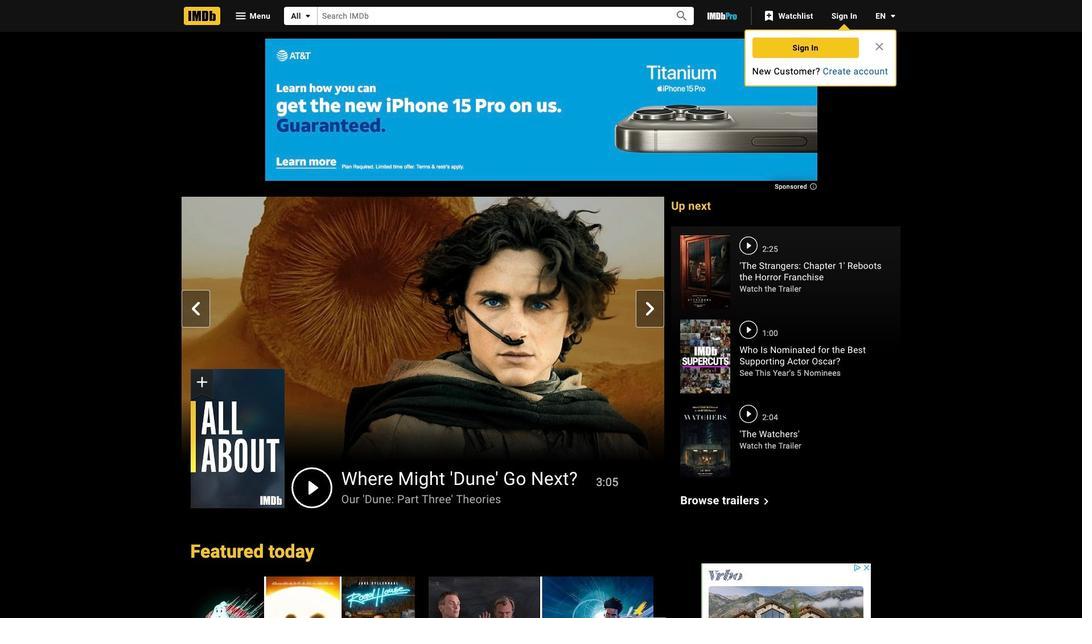 Task type: locate. For each thing, give the bounding box(es) containing it.
the watchers image
[[681, 404, 731, 478]]

group
[[181, 197, 665, 509], [190, 370, 284, 509], [190, 577, 415, 619], [429, 577, 653, 619], [667, 577, 892, 619]]

chevron right inline image
[[643, 302, 657, 316]]

arrow drop down image
[[886, 9, 900, 23]]

0 horizontal spatial production art image
[[190, 577, 415, 619]]

production art image
[[190, 577, 415, 619], [667, 577, 892, 619]]

chevron right image
[[760, 495, 773, 509]]

2 production art image from the left
[[667, 577, 892, 619]]

1 horizontal spatial production art image
[[667, 577, 892, 619]]

where might 'dune' go next? element
[[181, 197, 665, 509]]

close image
[[873, 40, 886, 54]]

home image
[[184, 7, 220, 25]]

None field
[[318, 7, 662, 25]]

Search IMDb text field
[[318, 7, 662, 25]]

None search field
[[284, 7, 694, 25]]

where could dune go next? image
[[190, 370, 284, 509], [190, 370, 284, 509]]



Task type: describe. For each thing, give the bounding box(es) containing it.
watchlist image
[[763, 9, 776, 23]]

oscars 2024 best supporting actor nominees image
[[681, 320, 731, 394]]

where might 'dune' go next? image
[[181, 197, 665, 469]]

1 production art image from the left
[[190, 577, 415, 619]]

arrow drop down image
[[301, 9, 315, 23]]

chevron left inline image
[[189, 302, 202, 316]]

sponsored content section
[[265, 39, 817, 189]]

still frame image
[[429, 577, 653, 619]]

menu image
[[234, 9, 247, 23]]

the strangers: chapter 1 image
[[681, 236, 731, 310]]

advertisement element
[[701, 563, 872, 619]]

submit search image
[[675, 9, 689, 23]]



Task type: vqa. For each thing, say whether or not it's contained in the screenshot.
8
no



